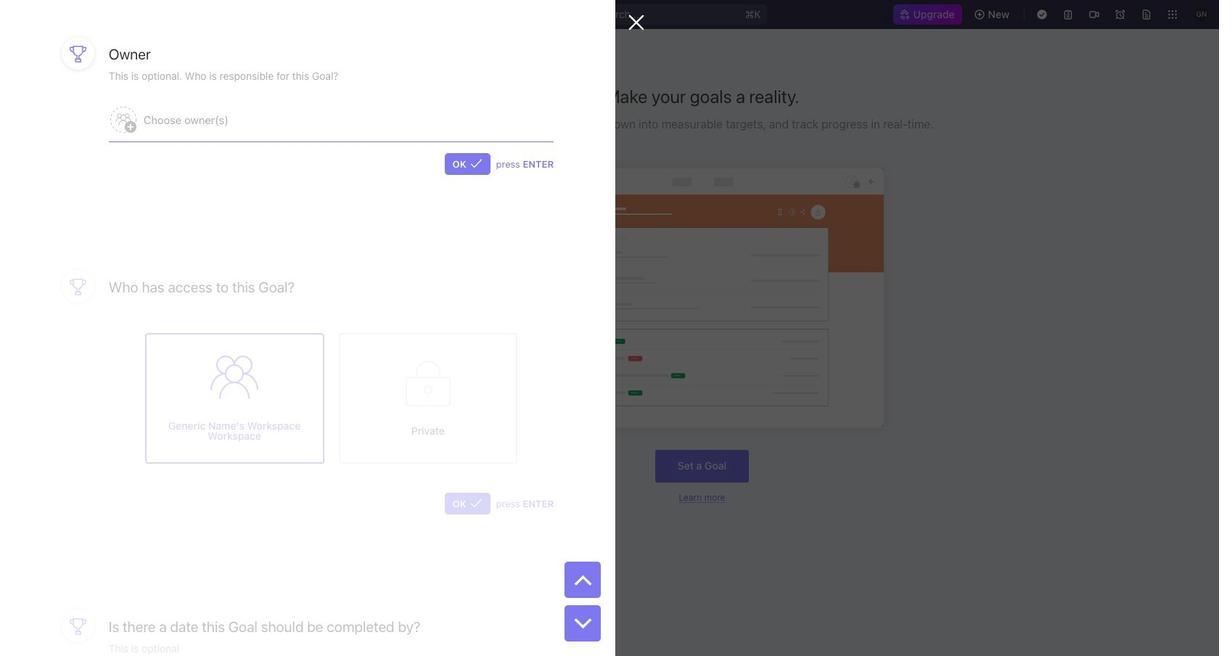 Task type: describe. For each thing, give the bounding box(es) containing it.
sidebar navigation
[[0, 29, 185, 656]]

tree inside sidebar navigation
[[6, 327, 179, 424]]



Task type: vqa. For each thing, say whether or not it's contained in the screenshot.
Sidebar navigation at the left
yes



Task type: locate. For each thing, give the bounding box(es) containing it.
tree
[[6, 327, 179, 424]]

dialog
[[0, 0, 645, 656]]



